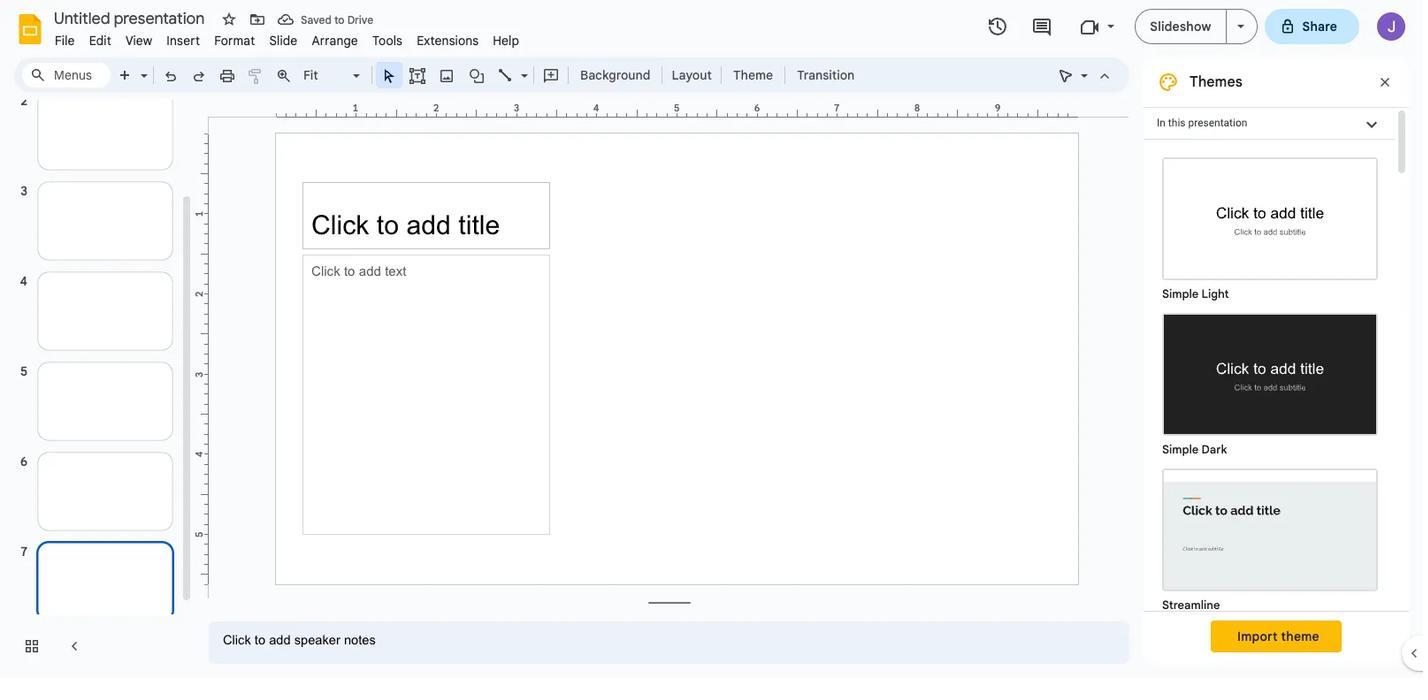 Task type: vqa. For each thing, say whether or not it's contained in the screenshot.
Insert
yes



Task type: locate. For each thing, give the bounding box(es) containing it.
mode and view toolbar
[[1052, 58, 1119, 93]]

tools menu item
[[365, 30, 410, 51]]

slideshow button
[[1136, 9, 1227, 44]]

simple for simple light
[[1163, 287, 1199, 302]]

view
[[126, 33, 152, 49]]

transition button
[[789, 62, 863, 88]]

Menus field
[[22, 63, 111, 88]]

to
[[334, 13, 345, 26]]

arrange menu item
[[305, 30, 365, 51]]

saved
[[301, 13, 332, 26]]

menu bar
[[48, 23, 527, 52]]

1 simple from the top
[[1163, 287, 1199, 302]]

theme
[[734, 67, 774, 83]]

option group
[[1144, 140, 1396, 679]]

share button
[[1265, 9, 1360, 44]]

in this presentation
[[1157, 117, 1248, 129]]

file
[[55, 33, 75, 49]]

light
[[1202, 287, 1230, 302]]

simple for simple dark
[[1163, 442, 1199, 458]]

insert
[[167, 33, 200, 49]]

Star checkbox
[[217, 7, 242, 32]]

navigation
[[0, 0, 195, 679]]

in
[[1157, 117, 1166, 129]]

option group containing simple light
[[1144, 140, 1396, 679]]

presentation
[[1189, 117, 1248, 129]]

shape image
[[467, 63, 487, 88]]

extensions
[[417, 33, 479, 49]]

import theme
[[1238, 629, 1320, 645]]

streamline
[[1163, 598, 1221, 613]]

dark
[[1202, 442, 1228, 458]]

1 vertical spatial simple
[[1163, 442, 1199, 458]]

main toolbar
[[110, 62, 864, 88]]

themes application
[[0, 0, 1424, 679]]

2 simple from the top
[[1163, 442, 1199, 458]]

simple dark
[[1163, 442, 1228, 458]]

simple inside radio
[[1163, 442, 1199, 458]]

simple
[[1163, 287, 1199, 302], [1163, 442, 1199, 458]]

background button
[[573, 62, 659, 88]]

extensions menu item
[[410, 30, 486, 51]]

themes
[[1190, 73, 1243, 91]]

slideshow
[[1151, 19, 1212, 35]]

theme button
[[726, 62, 782, 88]]

menu bar containing file
[[48, 23, 527, 52]]

simple left "light" in the right top of the page
[[1163, 287, 1199, 302]]

new slide with layout image
[[136, 64, 148, 70]]

Rename text field
[[48, 7, 215, 28]]

menu bar inside menu bar banner
[[48, 23, 527, 52]]

format
[[214, 33, 255, 49]]

edit menu item
[[82, 30, 118, 51]]

file menu item
[[48, 30, 82, 51]]

in this presentation tab
[[1144, 107, 1396, 140]]

saved to drive button
[[273, 7, 378, 32]]

layout button
[[667, 62, 718, 88]]

simple left dark
[[1163, 442, 1199, 458]]

0 vertical spatial simple
[[1163, 287, 1199, 302]]

simple inside option
[[1163, 287, 1199, 302]]



Task type: describe. For each thing, give the bounding box(es) containing it.
arrange
[[312, 33, 358, 49]]

transition
[[797, 67, 855, 83]]

slide menu item
[[262, 30, 305, 51]]

share
[[1303, 19, 1338, 35]]

Simple Light radio
[[1154, 149, 1388, 679]]

background
[[581, 67, 651, 83]]

import theme button
[[1212, 621, 1342, 653]]

edit
[[89, 33, 111, 49]]

insert menu item
[[160, 30, 207, 51]]

select line image
[[517, 64, 528, 70]]

import
[[1238, 629, 1278, 645]]

simple light
[[1163, 287, 1230, 302]]

layout
[[672, 67, 712, 83]]

slide
[[269, 33, 298, 49]]

view menu item
[[118, 30, 160, 51]]

presentation options image
[[1238, 25, 1245, 28]]

live pointer settings image
[[1077, 64, 1088, 70]]

help menu item
[[486, 30, 527, 51]]

saved to drive
[[301, 13, 374, 26]]

theme
[[1282, 629, 1320, 645]]

tools
[[372, 33, 403, 49]]

format menu item
[[207, 30, 262, 51]]

Streamline radio
[[1154, 460, 1388, 616]]

option group inside themes section
[[1144, 140, 1396, 679]]

Zoom text field
[[301, 63, 350, 88]]

insert image image
[[437, 63, 457, 88]]

themes section
[[1144, 58, 1410, 679]]

Zoom field
[[298, 63, 368, 88]]

menu bar banner
[[0, 0, 1424, 679]]

help
[[493, 33, 520, 49]]

Simple Dark radio
[[1154, 304, 1388, 460]]

drive
[[347, 13, 374, 26]]

this
[[1169, 117, 1186, 129]]



